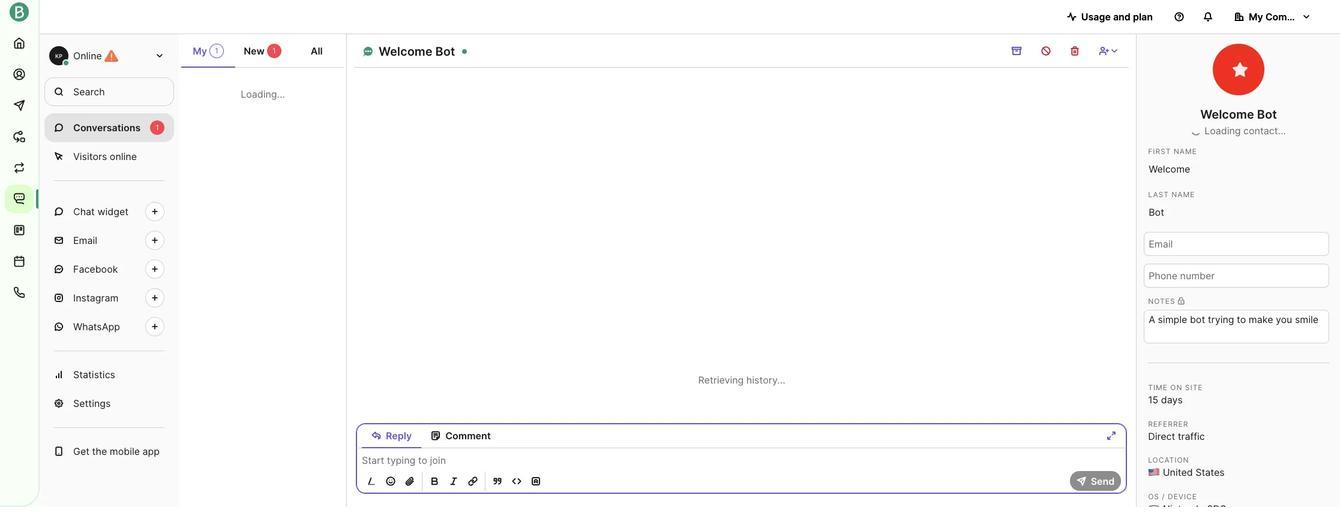 Task type: vqa. For each thing, say whether or not it's contained in the screenshot.
"Saved replies" to the top
no



Task type: locate. For each thing, give the bounding box(es) containing it.
name
[[1174, 147, 1197, 156], [1172, 190, 1195, 199]]

get
[[73, 446, 89, 458]]

name right last
[[1172, 190, 1195, 199]]

🇺🇸
[[1148, 467, 1160, 479]]

kp
[[55, 53, 62, 59]]

1 vertical spatial bot
[[1258, 107, 1277, 122]]

name for first name
[[1174, 147, 1197, 156]]

app
[[143, 446, 160, 458]]

0 horizontal spatial bot
[[436, 44, 455, 59]]

15
[[1148, 394, 1159, 406]]

0 vertical spatial my
[[1249, 11, 1263, 23]]

and
[[1113, 11, 1131, 23]]

reply
[[386, 430, 412, 442]]

visitors online
[[73, 151, 137, 163]]

0 vertical spatial welcome bot
[[379, 44, 455, 59]]

0 horizontal spatial 1
[[156, 123, 159, 132]]

2 horizontal spatial 1
[[273, 46, 276, 55]]

1 right conversations
[[156, 123, 159, 132]]

welcome bot
[[379, 44, 455, 59], [1201, 107, 1277, 122]]

usage and plan
[[1082, 11, 1153, 23]]

Email email field
[[1144, 232, 1330, 256]]

my inside button
[[1249, 11, 1263, 23]]

first name
[[1148, 147, 1197, 156]]

os / device
[[1148, 493, 1198, 502]]

email link
[[44, 226, 174, 255]]

facebook link
[[44, 255, 174, 284]]

welcome
[[379, 44, 433, 59], [1201, 107, 1255, 122]]

0 vertical spatial welcome
[[379, 44, 433, 59]]

1 vertical spatial welcome
[[1201, 107, 1255, 122]]

get the mobile app link
[[44, 438, 174, 466]]

all
[[311, 45, 323, 57]]

1 left new
[[215, 46, 218, 55]]

referrer
[[1148, 420, 1189, 429]]

location 🇺🇸 united states
[[1148, 456, 1225, 479]]

notes
[[1148, 297, 1176, 306]]

name right 'first'
[[1174, 147, 1197, 156]]

reply button
[[362, 424, 422, 448]]

time on site 15 days
[[1148, 383, 1203, 406]]

0 horizontal spatial welcome
[[379, 44, 433, 59]]

my left new
[[193, 45, 207, 57]]

on
[[1171, 383, 1183, 392]]

instagram
[[73, 292, 119, 304]]

mobile
[[110, 446, 140, 458]]

Last name field
[[1144, 201, 1330, 225]]

Notes text field
[[1144, 310, 1330, 344]]

1 right new
[[273, 46, 276, 55]]

first
[[1148, 147, 1171, 156]]

my left company
[[1249, 11, 1263, 23]]

united
[[1163, 467, 1193, 479]]

site
[[1185, 383, 1203, 392]]

1 vertical spatial name
[[1172, 190, 1195, 199]]

settings link
[[44, 390, 174, 418]]

1 horizontal spatial 1
[[215, 46, 218, 55]]

retrieving history...
[[698, 374, 786, 386]]

widget
[[98, 206, 128, 218]]

0 vertical spatial bot
[[436, 44, 455, 59]]

1 vertical spatial welcome bot
[[1201, 107, 1277, 122]]

new
[[244, 45, 265, 57]]

1 vertical spatial my
[[193, 45, 207, 57]]

name for last name
[[1172, 190, 1195, 199]]

bot
[[436, 44, 455, 59], [1258, 107, 1277, 122]]

last name
[[1148, 190, 1195, 199]]

statistics
[[73, 369, 115, 381]]

whatsapp link
[[44, 313, 174, 342]]

my
[[1249, 11, 1263, 23], [193, 45, 207, 57]]

search
[[73, 86, 105, 98]]

1 horizontal spatial welcome bot
[[1201, 107, 1277, 122]]

1 horizontal spatial my
[[1249, 11, 1263, 23]]

the
[[92, 446, 107, 458]]

1 horizontal spatial bot
[[1258, 107, 1277, 122]]

1 for new
[[273, 46, 276, 55]]

1
[[215, 46, 218, 55], [273, 46, 276, 55], [156, 123, 159, 132]]

0 horizontal spatial my
[[193, 45, 207, 57]]

chat widget link
[[44, 197, 174, 226]]

1 horizontal spatial welcome
[[1201, 107, 1255, 122]]

0 vertical spatial name
[[1174, 147, 1197, 156]]

location
[[1148, 456, 1190, 465]]

0 horizontal spatial welcome bot
[[379, 44, 455, 59]]

only visible to agents image
[[1178, 298, 1185, 305]]



Task type: describe. For each thing, give the bounding box(es) containing it.
all link
[[290, 39, 344, 68]]

whatsapp
[[73, 321, 120, 333]]

history...
[[747, 374, 786, 386]]

/
[[1162, 493, 1166, 502]]

search link
[[44, 77, 174, 106]]

chat
[[73, 206, 95, 218]]

contact...
[[1244, 125, 1286, 137]]

chat widget
[[73, 206, 128, 218]]

settings
[[73, 398, 111, 410]]

time
[[1148, 383, 1168, 392]]

online
[[73, 50, 102, 62]]

1 for my
[[215, 46, 218, 55]]

visitors
[[73, 151, 107, 163]]

direct
[[1148, 431, 1176, 443]]

online
[[110, 151, 137, 163]]

comment button
[[422, 424, 501, 448]]

statistics link
[[44, 361, 174, 390]]

days
[[1161, 394, 1183, 406]]

referrer direct traffic
[[1148, 420, 1205, 443]]

my for my company
[[1249, 11, 1263, 23]]

retrieving
[[698, 374, 744, 386]]

Start typing to join text field
[[357, 454, 1127, 468]]

instagram link
[[44, 284, 174, 313]]

usage
[[1082, 11, 1111, 23]]

my company button
[[1225, 5, 1321, 29]]

last
[[1148, 190, 1169, 199]]

get the mobile app
[[73, 446, 160, 458]]

First name field
[[1144, 157, 1330, 181]]

os
[[1148, 493, 1160, 502]]

comment
[[446, 430, 491, 442]]

loading...
[[241, 88, 285, 100]]

device
[[1168, 493, 1198, 502]]

plan
[[1133, 11, 1153, 23]]

P͏hone number telephone field
[[1144, 264, 1330, 288]]

my company
[[1249, 11, 1310, 23]]

company
[[1266, 11, 1310, 23]]

facebook
[[73, 264, 118, 276]]

conversations
[[73, 122, 141, 134]]

states
[[1196, 467, 1225, 479]]

loading
[[1205, 125, 1241, 137]]

email
[[73, 235, 97, 247]]

usage and plan button
[[1058, 5, 1163, 29]]

visitors online link
[[44, 142, 174, 171]]

loading contact...
[[1205, 125, 1286, 137]]

my for my
[[193, 45, 207, 57]]

traffic
[[1178, 431, 1205, 443]]



